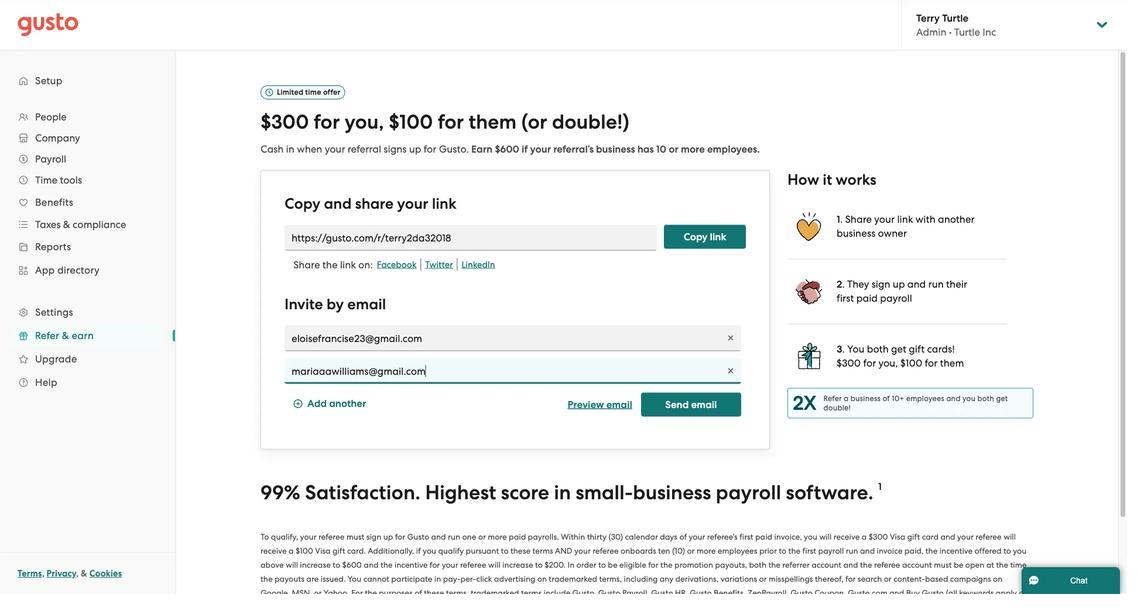 Task type: describe. For each thing, give the bounding box(es) containing it.
calendar
[[625, 533, 658, 542]]

your down "qualify"
[[442, 561, 458, 571]]

(or
[[521, 110, 547, 134]]

0 horizontal spatial you,
[[345, 110, 384, 134]]

1 horizontal spatial visa
[[890, 533, 905, 542]]

1 vertical spatial turtle
[[954, 26, 980, 38]]

$300 inside 3 . you both get gift cards! $300 for you, $100 for them
[[837, 358, 861, 369]]

your left referee's
[[689, 533, 705, 542]]

payroll,
[[622, 589, 649, 595]]

another inside 1 . share your link with another business owner
[[938, 213, 975, 225]]

cards!
[[927, 343, 955, 355]]

1 vertical spatial first
[[739, 533, 753, 542]]

1 horizontal spatial first
[[802, 547, 816, 557]]

pay-
[[443, 575, 460, 585]]

2 vertical spatial a
[[289, 547, 294, 557]]

referee up the offered
[[976, 533, 1002, 542]]

highest
[[425, 481, 496, 505]]

you inside refer a business of 10+ employees and you both get double!
[[962, 394, 975, 403]]

referrer
[[782, 561, 810, 571]]

based
[[925, 575, 948, 585]]

the left on: on the left top
[[322, 259, 338, 271]]

company button
[[12, 128, 163, 149]]

settings
[[35, 307, 73, 318]]

in
[[568, 561, 574, 571]]

0 vertical spatial turtle
[[942, 12, 968, 24]]

business left has
[[596, 143, 635, 155]]

2 vertical spatial gift
[[333, 547, 345, 557]]

$600 inside to qualify, your referee must sign up for gusto and run one or more paid payrolls. within thirty (30) calendar days of your referee's first paid invoice, you will receive a $300 visa gift card and your referee will receive a $100 visa gift card. additionally, if you qualify pursuant to these terms and your referee onboards ten (10) or more employees prior to the first payroll run and invoice paid, the incentive offered to you above will increase to $600 and the incentive for your referee will increase to $200. in order to be eligible for the promotion payouts, both the referrer account and the referee account must be open at the time the payouts are issued. you cannot participate in pay-per-click advertising on trademarked terms, including any derivations, variations or misspellings thereof, for search or content-based campaigns on google, msn, or yahoo. for the purposes of these terms, trademarked terms include gusto, gusto payroll, gusto hr, gusto benefits, zenpayroll, gusto coupon, gusto.com and buy gusto (all keywords appl
[[342, 561, 362, 571]]

0 horizontal spatial run
[[448, 533, 460, 542]]

get inside refer a business of 10+ employees and you both get double!
[[996, 394, 1008, 403]]

1 vertical spatial more
[[488, 533, 507, 542]]

gift inside 3 . you both get gift cards! $300 for you, $100 for them
[[909, 343, 925, 355]]

& for compliance
[[63, 219, 70, 231]]

1 , from the left
[[42, 569, 44, 580]]

earn
[[72, 330, 94, 342]]

coupon,
[[815, 589, 846, 595]]

module__icon___slcit image for second the enter email address email field from the top
[[726, 366, 735, 376]]

1 . share your link with another business owner
[[837, 213, 975, 239]]

above
[[261, 561, 284, 571]]

refer & earn link
[[12, 326, 163, 347]]

the down additionally,
[[380, 561, 393, 571]]

content-
[[893, 575, 925, 585]]

inc
[[983, 26, 996, 38]]

0 vertical spatial $300
[[261, 110, 309, 134]]

them inside 3 . you both get gift cards! $300 for you, $100 for them
[[940, 358, 964, 369]]

1 horizontal spatial these
[[510, 547, 531, 557]]

and up "search" at the right bottom
[[843, 561, 858, 571]]

your up open
[[957, 533, 974, 542]]

gusto,
[[572, 589, 596, 595]]

keywords
[[959, 589, 994, 595]]

your inside cash in when your referral signs up for gusto. earn $600 if your referral's business has 10 or more employees.
[[325, 143, 345, 155]]

cannot
[[363, 575, 389, 585]]

compliance
[[73, 219, 126, 231]]

on:
[[358, 259, 373, 271]]

zenpayroll,
[[748, 589, 789, 595]]

when
[[297, 143, 322, 155]]

cash in when your referral signs up for gusto. earn $600 if your referral's business has 10 or more employees.
[[261, 143, 760, 155]]

link inside 1 . share your link with another business owner
[[897, 213, 913, 225]]

variations
[[721, 575, 757, 585]]

to right the pursuant
[[501, 547, 509, 557]]

another inside add another button
[[329, 398, 366, 410]]

send email button
[[641, 393, 741, 417]]

0 horizontal spatial email
[[347, 296, 386, 313]]

0 vertical spatial terms
[[532, 547, 553, 557]]

1 account from the left
[[812, 561, 841, 571]]

their
[[946, 278, 967, 290]]

app directory link
[[12, 260, 163, 281]]

2x
[[793, 392, 816, 415]]

to right prior
[[779, 547, 786, 557]]

they
[[847, 278, 869, 290]]

2 vertical spatial more
[[697, 547, 716, 557]]

limited
[[277, 88, 303, 97]]

. for 2
[[842, 278, 845, 290]]

1 horizontal spatial receive
[[834, 533, 860, 542]]

you inside to qualify, your referee must sign up for gusto and run one or more paid payrolls. within thirty (30) calendar days of your referee's first paid invoice, you will receive a $300 visa gift card and your referee will receive a $100 visa gift card. additionally, if you qualify pursuant to these terms and your referee onboards ten (10) or more employees prior to the first payroll run and invoice paid, the incentive offered to you above will increase to $600 and the incentive for your referee will increase to $200. in order to be eligible for the promotion payouts, both the referrer account and the referee account must be open at the time the payouts are issued. you cannot participate in pay-per-click advertising on trademarked terms, including any derivations, variations or misspellings thereof, for search or content-based campaigns on google, msn, or yahoo. for the purposes of these terms, trademarked terms include gusto, gusto payroll, gusto hr, gusto benefits, zenpayroll, gusto coupon, gusto.com and buy gusto (all keywords appl
[[348, 575, 361, 585]]

misspellings
[[769, 575, 813, 585]]

or right the one
[[478, 533, 486, 542]]

in inside cash in when your referral signs up for gusto. earn $600 if your referral's business has 10 or more employees.
[[286, 143, 294, 155]]

gusto down any
[[651, 589, 673, 595]]

your down the (or
[[530, 143, 551, 155]]

privacy link
[[47, 569, 76, 580]]

and left share
[[324, 195, 352, 213]]

and
[[555, 547, 572, 557]]

0 vertical spatial time
[[305, 88, 321, 97]]

payroll inside to qualify, your referee must sign up for gusto and run one or more paid payrolls. within thirty (30) calendar days of your referee's first paid invoice, you will receive a $300 visa gift card and your referee will receive a $100 visa gift card. additionally, if you qualify pursuant to these terms and your referee onboards ten (10) or more employees prior to the first payroll run and invoice paid, the incentive offered to you above will increase to $600 and the incentive for your referee will increase to $200. in order to be eligible for the promotion payouts, both the referrer account and the referee account must be open at the time the payouts are issued. you cannot participate in pay-per-click advertising on trademarked terms, including any derivations, variations or misspellings thereof, for search or content-based campaigns on google, msn, or yahoo. for the purposes of these terms, trademarked terms include gusto, gusto payroll, gusto hr, gusto benefits, zenpayroll, gusto coupon, gusto.com and buy gusto (all keywords appl
[[818, 547, 844, 557]]

and up "qualify"
[[431, 533, 446, 542]]

buy
[[906, 589, 920, 595]]

0 horizontal spatial paid
[[509, 533, 526, 542]]

1 horizontal spatial trademarked
[[549, 575, 597, 585]]

has
[[637, 143, 654, 155]]

1 vertical spatial gift
[[907, 533, 920, 542]]

employees inside refer a business of 10+ employees and you both get double!
[[906, 394, 944, 403]]

the up google,
[[261, 575, 273, 585]]

time inside to qualify, your referee must sign up for gusto and run one or more paid payrolls. within thirty (30) calendar days of your referee's first paid invoice, you will receive a $300 visa gift card and your referee will receive a $100 visa gift card. additionally, if you qualify pursuant to these terms and your referee onboards ten (10) or more employees prior to the first payroll run and invoice paid, the incentive offered to you above will increase to $600 and the incentive for your referee will increase to $200. in order to be eligible for the promotion payouts, both the referrer account and the referee account must be open at the time the payouts are issued. you cannot participate in pay-per-click advertising on trademarked terms, including any derivations, variations or misspellings thereof, for search or content-based campaigns on google, msn, or yahoo. for the purposes of these terms, trademarked terms include gusto, gusto payroll, gusto hr, gusto benefits, zenpayroll, gusto coupon, gusto.com and buy gusto (all keywords appl
[[1010, 561, 1027, 571]]

gusto up additionally,
[[407, 533, 429, 542]]

how it works
[[787, 171, 876, 189]]

email for send email
[[691, 399, 717, 411]]

an illustration of a heart image
[[794, 212, 824, 241]]

the right at
[[996, 561, 1008, 571]]

gusto down 'misspellings'
[[791, 589, 813, 595]]

2 , from the left
[[76, 569, 79, 580]]

upgrade
[[35, 354, 77, 365]]

referee up issued.
[[318, 533, 344, 542]]

prior
[[759, 547, 777, 557]]

preview
[[568, 399, 604, 411]]

gusto down based
[[922, 589, 944, 595]]

1 vertical spatial these
[[424, 589, 444, 595]]

small-
[[576, 481, 633, 505]]

the down card
[[925, 547, 938, 557]]

10+
[[892, 394, 904, 403]]

10
[[656, 143, 666, 155]]

refer for refer & earn
[[35, 330, 59, 342]]

first inside '2 . they sign up and run their first paid payroll'
[[837, 293, 854, 304]]

0 vertical spatial incentive
[[939, 547, 973, 557]]

setup link
[[12, 70, 163, 91]]

setup
[[35, 75, 62, 87]]

open
[[965, 561, 984, 571]]

invite
[[285, 296, 323, 313]]

time tools
[[35, 174, 82, 186]]

2x list
[[787, 194, 1033, 419]]

or right 10
[[669, 143, 678, 155]]

app directory
[[35, 265, 100, 276]]

or down are
[[314, 589, 322, 595]]

both inside 3 . you both get gift cards! $300 for you, $100 for them
[[867, 343, 889, 355]]

sign inside '2 . they sign up and run their first paid payroll'
[[872, 278, 890, 290]]

1 vertical spatial of
[[679, 533, 687, 542]]

directory
[[57, 265, 100, 276]]

the down prior
[[768, 561, 780, 571]]

referee down invoice
[[874, 561, 900, 571]]

0 horizontal spatial must
[[346, 533, 364, 542]]

. for 1
[[840, 213, 843, 225]]

1 vertical spatial terms
[[521, 589, 542, 595]]

pursuant
[[466, 547, 499, 557]]

1 horizontal spatial if
[[522, 143, 528, 155]]

include
[[544, 589, 570, 595]]

hr,
[[675, 589, 688, 595]]

cookies button
[[89, 567, 122, 581]]

or up zenpayroll, at bottom right
[[759, 575, 767, 585]]

advertising
[[494, 575, 535, 585]]

people button
[[12, 107, 163, 128]]

email for preview email
[[606, 399, 632, 411]]

a inside refer a business of 10+ employees and you both get double!
[[844, 394, 849, 403]]

copy and share your link
[[285, 195, 456, 213]]

offered
[[975, 547, 1001, 557]]

module__icon___slcit image inside add another button
[[293, 400, 303, 409]]

your right the qualify,
[[300, 533, 316, 542]]

software.
[[786, 481, 873, 505]]

your right share
[[397, 195, 428, 213]]

business inside 1 . share your link with another business owner
[[837, 228, 875, 239]]

referee up per-
[[460, 561, 486, 571]]

$300 inside to qualify, your referee must sign up for gusto and run one or more paid payrolls. within thirty (30) calendar days of your referee's first paid invoice, you will receive a $300 visa gift card and your referee will receive a $100 visa gift card. additionally, if you qualify pursuant to these terms and your referee onboards ten (10) or more employees prior to the first payroll run and invoice paid, the incentive offered to you above will increase to $600 and the incentive for your referee will increase to $200. in order to be eligible for the promotion payouts, both the referrer account and the referee account must be open at the time the payouts are issued. you cannot participate in pay-per-click advertising on trademarked terms, including any derivations, variations or misspellings thereof, for search or content-based campaigns on google, msn, or yahoo. for the purposes of these terms, trademarked terms include gusto, gusto payroll, gusto hr, gusto benefits, zenpayroll, gusto coupon, gusto.com and buy gusto (all keywords appl
[[869, 533, 888, 542]]

time tools button
[[12, 170, 163, 191]]

share
[[355, 195, 394, 213]]

settings link
[[12, 302, 163, 323]]

benefits,
[[714, 589, 746, 595]]

2 on from the left
[[993, 575, 1003, 585]]

1 vertical spatial trademarked
[[471, 589, 519, 595]]

company
[[35, 132, 80, 144]]

reports link
[[12, 237, 163, 258]]

or right "search" at the right bottom
[[884, 575, 892, 585]]

sign inside to qualify, your referee must sign up for gusto and run one or more paid payrolls. within thirty (30) calendar days of your referee's first paid invoice, you will receive a $300 visa gift card and your referee will receive a $100 visa gift card. additionally, if you qualify pursuant to these terms and your referee onboards ten (10) or more employees prior to the first payroll run and invoice paid, the incentive offered to you above will increase to $600 and the incentive for your referee will increase to $200. in order to be eligible for the promotion payouts, both the referrer account and the referee account must be open at the time the payouts are issued. you cannot participate in pay-per-click advertising on trademarked terms, including any derivations, variations or misspellings thereof, for search or content-based campaigns on google, msn, or yahoo. for the purposes of these terms, trademarked terms include gusto, gusto payroll, gusto hr, gusto benefits, zenpayroll, gusto coupon, gusto.com and buy gusto (all keywords appl
[[366, 533, 381, 542]]

add another button
[[293, 393, 366, 417]]

campaigns
[[950, 575, 991, 585]]

derivations,
[[675, 575, 719, 585]]

and left buy
[[889, 589, 904, 595]]

& for earn
[[62, 330, 69, 342]]

per-
[[460, 575, 476, 585]]

0 horizontal spatial terms,
[[446, 589, 469, 595]]

(all
[[946, 589, 957, 595]]

0 vertical spatial $100
[[389, 110, 433, 134]]

gusto right gusto, on the bottom
[[598, 589, 620, 595]]

tools
[[60, 174, 82, 186]]

benefits
[[35, 197, 73, 208]]

0 horizontal spatial share
[[293, 259, 320, 271]]

preview email button
[[568, 393, 632, 417]]

payroll inside '2 . they sign up and run their first paid payroll'
[[880, 293, 912, 304]]

it
[[823, 171, 832, 189]]

to
[[261, 533, 269, 542]]

link inside button
[[710, 231, 726, 243]]

2 horizontal spatial a
[[862, 533, 867, 542]]

both inside to qualify, your referee must sign up for gusto and run one or more paid payrolls. within thirty (30) calendar days of your referee's first paid invoice, you will receive a $300 visa gift card and your referee will receive a $100 visa gift card. additionally, if you qualify pursuant to these terms and your referee onboards ten (10) or more employees prior to the first payroll run and invoice paid, the incentive offered to you above will increase to $600 and the incentive for your referee will increase to $200. in order to be eligible for the promotion payouts, both the referrer account and the referee account must be open at the time the payouts are issued. you cannot participate in pay-per-click advertising on trademarked terms, including any derivations, variations or misspellings thereof, for search or content-based campaigns on google, msn, or yahoo. for the purposes of these terms, trademarked terms include gusto, gusto payroll, gusto hr, gusto benefits, zenpayroll, gusto coupon, gusto.com and buy gusto (all keywords appl
[[749, 561, 766, 571]]

facebook
[[377, 260, 416, 270]]

share the link on: facebook
[[293, 259, 416, 271]]

$100 inside to qualify, your referee must sign up for gusto and run one or more paid payrolls. within thirty (30) calendar days of your referee's first paid invoice, you will receive a $300 visa gift card and your referee will receive a $100 visa gift card. additionally, if you qualify pursuant to these terms and your referee onboards ten (10) or more employees prior to the first payroll run and invoice paid, the incentive offered to you above will increase to $600 and the incentive for your referee will increase to $200. in order to be eligible for the promotion payouts, both the referrer account and the referee account must be open at the time the payouts are issued. you cannot participate in pay-per-click advertising on trademarked terms, including any derivations, variations or misspellings thereof, for search or content-based campaigns on google, msn, or yahoo. for the purposes of these terms, trademarked terms include gusto, gusto payroll, gusto hr, gusto benefits, zenpayroll, gusto coupon, gusto.com and buy gusto (all keywords appl
[[296, 547, 313, 557]]

the up "search" at the right bottom
[[860, 561, 872, 571]]

refer & earn
[[35, 330, 94, 342]]

preview email
[[568, 399, 632, 411]]



Task type: vqa. For each thing, say whether or not it's contained in the screenshot.
Yahoo.
yes



Task type: locate. For each thing, give the bounding box(es) containing it.
refer
[[35, 330, 59, 342], [824, 394, 842, 403]]

turtle up •
[[942, 12, 968, 24]]

1 vertical spatial $300
[[837, 358, 861, 369]]

0 vertical spatial run
[[928, 278, 944, 290]]

1 vertical spatial module__icon___slcit image
[[726, 366, 735, 376]]

1 horizontal spatial payroll
[[818, 547, 844, 557]]

list containing people
[[0, 107, 175, 395]]

msn,
[[292, 589, 312, 595]]

share inside 1 . share your link with another business owner
[[845, 213, 872, 225]]

2 horizontal spatial $300
[[869, 533, 888, 542]]

run up "search" at the right bottom
[[846, 547, 858, 557]]

copy for copy link
[[684, 231, 708, 243]]

1 horizontal spatial time
[[1010, 561, 1027, 571]]

referee's
[[707, 533, 738, 542]]

up inside cash in when your referral signs up for gusto. earn $600 if your referral's business has 10 or more employees.
[[409, 143, 421, 155]]

$300 for you, $100 for them (or double!)
[[261, 110, 629, 134]]

1 enter email address email field from the top
[[285, 326, 741, 351]]

0 vertical spatial a
[[844, 394, 849, 403]]

1 horizontal spatial run
[[846, 547, 858, 557]]

business left owner
[[837, 228, 875, 239]]

0 horizontal spatial of
[[415, 589, 422, 595]]

$300 down the 3
[[837, 358, 861, 369]]

& left cookies on the bottom left
[[81, 569, 87, 580]]

$300 down limited
[[261, 110, 309, 134]]

your right when
[[325, 143, 345, 155]]

0 horizontal spatial you
[[348, 575, 361, 585]]

terms down advertising
[[521, 589, 542, 595]]

of right days
[[679, 533, 687, 542]]

run left the their at top
[[928, 278, 944, 290]]

0 vertical spatial module__icon___slcit image
[[726, 334, 735, 343]]

2 vertical spatial in
[[434, 575, 441, 585]]

1 horizontal spatial email
[[606, 399, 632, 411]]

& left earn
[[62, 330, 69, 342]]

paid up prior
[[755, 533, 772, 542]]

an illustration of a handshake image
[[794, 277, 824, 306]]

trademarked down click
[[471, 589, 519, 595]]

1 vertical spatial another
[[329, 398, 366, 410]]

0 vertical spatial terms,
[[599, 575, 622, 585]]

you, inside 3 . you both get gift cards! $300 for you, $100 for them
[[878, 358, 898, 369]]

0 horizontal spatial $300
[[261, 110, 309, 134]]

by
[[327, 296, 344, 313]]

0 horizontal spatial $600
[[342, 561, 362, 571]]

2 account from the left
[[902, 561, 932, 571]]

0 vertical spatial them
[[469, 110, 517, 134]]

copy for copy and share your link
[[285, 195, 320, 213]]

payroll inside 99% satisfaction. highest score in small-business payroll software. 1
[[716, 481, 781, 505]]

share down works at right top
[[845, 213, 872, 225]]

on
[[537, 575, 547, 585], [993, 575, 1003, 585]]

0 horizontal spatial account
[[812, 561, 841, 571]]

double!
[[824, 404, 851, 413]]

business inside refer a business of 10+ employees and you both get double!
[[851, 394, 881, 403]]

1 on from the left
[[537, 575, 547, 585]]

0 horizontal spatial these
[[424, 589, 444, 595]]

. left they
[[842, 278, 845, 290]]

0 horizontal spatial another
[[329, 398, 366, 410]]

qualify,
[[271, 533, 298, 542]]

1 horizontal spatial them
[[940, 358, 964, 369]]

1 right software.
[[878, 481, 882, 493]]

terms,
[[599, 575, 622, 585], [446, 589, 469, 595]]

$100 inside 3 . you both get gift cards! $300 for you, $100 for them
[[900, 358, 922, 369]]

1 horizontal spatial another
[[938, 213, 975, 225]]

$300
[[261, 110, 309, 134], [837, 358, 861, 369], [869, 533, 888, 542]]

terms link
[[18, 569, 42, 580]]

on down $200.
[[537, 575, 547, 585]]

invoice
[[877, 547, 902, 557]]

module__icon___slcit image
[[726, 334, 735, 343], [726, 366, 735, 376], [293, 400, 303, 409]]

and left invoice
[[860, 547, 875, 557]]

1 vertical spatial both
[[977, 394, 994, 403]]

1 vertical spatial refer
[[824, 394, 842, 403]]

2 be from the left
[[954, 561, 963, 571]]

0 horizontal spatial first
[[739, 533, 753, 542]]

the
[[322, 259, 338, 271], [788, 547, 800, 557], [925, 547, 938, 557], [380, 561, 393, 571], [660, 561, 673, 571], [768, 561, 780, 571], [860, 561, 872, 571], [996, 561, 1008, 571], [261, 575, 273, 585], [365, 589, 377, 595]]

both
[[867, 343, 889, 355], [977, 394, 994, 403], [749, 561, 766, 571]]

owner
[[878, 228, 907, 239]]

email right send
[[691, 399, 717, 411]]

0 vertical spatial $600
[[495, 143, 519, 155]]

up right signs
[[409, 143, 421, 155]]

time left offer
[[305, 88, 321, 97]]

0 vertical spatial &
[[63, 219, 70, 231]]

offer
[[323, 88, 340, 97]]

& right taxes
[[63, 219, 70, 231]]

email right by at the left of the page
[[347, 296, 386, 313]]

including
[[624, 575, 658, 585]]

1 vertical spatial $100
[[900, 358, 922, 369]]

the down cannot
[[365, 589, 377, 595]]

email inside button
[[691, 399, 717, 411]]

0 horizontal spatial incentive
[[395, 561, 428, 571]]

1 vertical spatial a
[[862, 533, 867, 542]]

0 horizontal spatial refer
[[35, 330, 59, 342]]

and inside refer a business of 10+ employees and you both get double!
[[946, 394, 961, 403]]

card.
[[347, 547, 366, 557]]

. right an illustration of a heart image
[[840, 213, 843, 225]]

for
[[314, 110, 340, 134], [438, 110, 464, 134], [424, 143, 436, 155], [863, 358, 876, 369], [925, 358, 938, 369], [395, 533, 405, 542], [430, 561, 440, 571], [648, 561, 658, 571], [845, 575, 856, 585]]

to left $200.
[[535, 561, 543, 571]]

home image
[[18, 13, 78, 37]]

1 horizontal spatial paid
[[755, 533, 772, 542]]

2 horizontal spatial in
[[554, 481, 571, 505]]

receive up above
[[261, 547, 287, 557]]

1 horizontal spatial terms,
[[599, 575, 622, 585]]

. inside 1 . share your link with another business owner
[[840, 213, 843, 225]]

0 horizontal spatial increase
[[300, 561, 331, 571]]

gusto
[[407, 533, 429, 542], [598, 589, 620, 595], [651, 589, 673, 595], [690, 589, 712, 595], [791, 589, 813, 595], [922, 589, 944, 595]]

click
[[476, 575, 492, 585]]

thereof,
[[815, 575, 843, 585]]

1 vertical spatial you,
[[878, 358, 898, 369]]

taxes & compliance button
[[12, 214, 163, 235]]

invite by email
[[285, 296, 386, 313]]

terms, down eligible
[[599, 575, 622, 585]]

paid inside '2 . they sign up and run their first paid payroll'
[[856, 293, 878, 304]]

gusto.com
[[848, 589, 887, 595]]

days
[[660, 533, 677, 542]]

0 horizontal spatial both
[[749, 561, 766, 571]]

a up double!
[[844, 394, 849, 403]]

business up days
[[633, 481, 711, 505]]

1 vertical spatial 1
[[878, 481, 882, 493]]

0 horizontal spatial receive
[[261, 547, 287, 557]]

the up any
[[660, 561, 673, 571]]

0 vertical spatial get
[[891, 343, 906, 355]]

them down cards!
[[940, 358, 964, 369]]

1 vertical spatial terms,
[[446, 589, 469, 595]]

in inside 99% satisfaction. highest score in small-business payroll software. 1
[[554, 481, 571, 505]]

must up card.
[[346, 533, 364, 542]]

chat button
[[1022, 568, 1120, 595]]

1 horizontal spatial account
[[902, 561, 932, 571]]

in left pay-
[[434, 575, 441, 585]]

of down participate
[[415, 589, 422, 595]]

on down at
[[993, 575, 1003, 585]]

increase up are
[[300, 561, 331, 571]]

one
[[462, 533, 476, 542]]

and up cannot
[[364, 561, 379, 571]]

any
[[660, 575, 673, 585]]

2 vertical spatial &
[[81, 569, 87, 580]]

gusto.
[[439, 143, 469, 155]]

1 horizontal spatial get
[[996, 394, 1008, 403]]

2 horizontal spatial run
[[928, 278, 944, 290]]

0 vertical spatial more
[[681, 143, 705, 155]]

receive up thereof,
[[834, 533, 860, 542]]

1 horizontal spatial in
[[434, 575, 441, 585]]

help link
[[12, 372, 163, 393]]

if inside to qualify, your referee must sign up for gusto and run one or more paid payrolls. within thirty (30) calendar days of your referee's first paid invoice, you will receive a $300 visa gift card and your referee will receive a $100 visa gift card. additionally, if you qualify pursuant to these terms and your referee onboards ten (10) or more employees prior to the first payroll run and invoice paid, the incentive offered to you above will increase to $600 and the incentive for your referee will increase to $200. in order to be eligible for the promotion payouts, both the referrer account and the referee account must be open at the time the payouts are issued. you cannot participate in pay-per-click advertising on trademarked terms, including any derivations, variations or misspellings thereof, for search or content-based campaigns on google, msn, or yahoo. for the purposes of these terms, trademarked terms include gusto, gusto payroll, gusto hr, gusto benefits, zenpayroll, gusto coupon, gusto.com and buy gusto (all keywords appl
[[416, 547, 421, 557]]

terry turtle admin • turtle inc
[[916, 12, 996, 38]]

0 horizontal spatial them
[[469, 110, 517, 134]]

up
[[409, 143, 421, 155], [893, 278, 905, 290], [383, 533, 393, 542]]

. inside '2 . they sign up and run their first paid payroll'
[[842, 278, 845, 290]]

more up promotion
[[697, 547, 716, 557]]

be left eligible
[[608, 561, 617, 571]]

employees inside to qualify, your referee must sign up for gusto and run one or more paid payrolls. within thirty (30) calendar days of your referee's first paid invoice, you will receive a $300 visa gift card and your referee will receive a $100 visa gift card. additionally, if you qualify pursuant to these terms and your referee onboards ten (10) or more employees prior to the first payroll run and invoice paid, the incentive offered to you above will increase to $600 and the incentive for your referee will increase to $200. in order to be eligible for the promotion payouts, both the referrer account and the referee account must be open at the time the payouts are issued. you cannot participate in pay-per-click advertising on trademarked terms, including any derivations, variations or misspellings thereof, for search or content-based campaigns on google, msn, or yahoo. for the purposes of these terms, trademarked terms include gusto, gusto payroll, gusto hr, gusto benefits, zenpayroll, gusto coupon, gusto.com and buy gusto (all keywords appl
[[718, 547, 757, 557]]

gift up paid, at the right of the page
[[907, 533, 920, 542]]

up for calendar
[[383, 533, 393, 542]]

refer for refer a business of 10+ employees and you both get double!
[[824, 394, 842, 403]]

0 vertical spatial both
[[867, 343, 889, 355]]

you
[[962, 394, 975, 403], [804, 533, 817, 542], [423, 547, 436, 557], [1013, 547, 1026, 557]]

$100 up signs
[[389, 110, 433, 134]]

invoice,
[[774, 533, 802, 542]]

employees
[[906, 394, 944, 403], [718, 547, 757, 557]]

module__icon___slcit image for second the enter email address email field from the bottom of the page
[[726, 334, 735, 343]]

run
[[928, 278, 944, 290], [448, 533, 460, 542], [846, 547, 858, 557]]

app
[[35, 265, 55, 276]]

1 vertical spatial &
[[62, 330, 69, 342]]

gusto down derivations,
[[690, 589, 712, 595]]

in right score
[[554, 481, 571, 505]]

up up additionally,
[[383, 533, 393, 542]]

1 vertical spatial .
[[842, 278, 845, 290]]

and inside '2 . they sign up and run their first paid payroll'
[[907, 278, 926, 290]]

$600
[[495, 143, 519, 155], [342, 561, 362, 571]]

•
[[949, 26, 952, 38]]

$200.
[[545, 561, 566, 571]]

payroll
[[35, 153, 66, 165]]

1 horizontal spatial $300
[[837, 358, 861, 369]]

(10)
[[672, 547, 685, 557]]

,
[[42, 569, 44, 580], [76, 569, 79, 580]]

up right they
[[893, 278, 905, 290]]

email right preview
[[606, 399, 632, 411]]

these
[[510, 547, 531, 557], [424, 589, 444, 595]]

0 horizontal spatial payroll
[[716, 481, 781, 505]]

card
[[922, 533, 939, 542]]

0 vertical spatial in
[[286, 143, 294, 155]]

copy inside button
[[684, 231, 708, 243]]

to up issued.
[[333, 561, 340, 571]]

payrolls.
[[528, 533, 559, 542]]

in inside to qualify, your referee must sign up for gusto and run one or more paid payrolls. within thirty (30) calendar days of your referee's first paid invoice, you will receive a $300 visa gift card and your referee will receive a $100 visa gift card. additionally, if you qualify pursuant to these terms and your referee onboards ten (10) or more employees prior to the first payroll run and invoice paid, the incentive offered to you above will increase to $600 and the incentive for your referee will increase to $200. in order to be eligible for the promotion payouts, both the referrer account and the referee account must be open at the time the payouts are issued. you cannot participate in pay-per-click advertising on trademarked terms, including any derivations, variations or misspellings thereof, for search or content-based campaigns on google, msn, or yahoo. for the purposes of these terms, trademarked terms include gusto, gusto payroll, gusto hr, gusto benefits, zenpayroll, gusto coupon, gusto.com and buy gusto (all keywords appl
[[434, 575, 441, 585]]

None field
[[285, 225, 657, 251]]

1 horizontal spatial incentive
[[939, 547, 973, 557]]

2 horizontal spatial payroll
[[880, 293, 912, 304]]

paid left payrolls.
[[509, 533, 526, 542]]

1 vertical spatial employees
[[718, 547, 757, 557]]

refer inside refer a business of 10+ employees and you both get double!
[[824, 394, 842, 403]]

these down payrolls.
[[510, 547, 531, 557]]

account up thereof,
[[812, 561, 841, 571]]

up inside '2 . they sign up and run their first paid payroll'
[[893, 278, 905, 290]]

2 . they sign up and run their first paid payroll
[[837, 278, 967, 304]]

to
[[501, 547, 509, 557], [779, 547, 786, 557], [1003, 547, 1011, 557], [333, 561, 340, 571], [535, 561, 543, 571], [598, 561, 606, 571]]

1 horizontal spatial sign
[[872, 278, 890, 290]]

2 horizontal spatial both
[[977, 394, 994, 403]]

1 vertical spatial receive
[[261, 547, 287, 557]]

turtle right •
[[954, 26, 980, 38]]

email inside button
[[606, 399, 632, 411]]

0 horizontal spatial 1
[[837, 213, 840, 225]]

in
[[286, 143, 294, 155], [554, 481, 571, 505], [434, 575, 441, 585]]

send
[[665, 399, 689, 411]]

1 inside 99% satisfaction. highest score in small-business payroll software. 1
[[878, 481, 882, 493]]

3
[[837, 343, 842, 355]]

the up referrer
[[788, 547, 800, 557]]

cookies
[[89, 569, 122, 580]]

1 be from the left
[[608, 561, 617, 571]]

of inside refer a business of 10+ employees and you both get double!
[[883, 394, 890, 403]]

with
[[916, 213, 935, 225]]

people
[[35, 111, 67, 123]]

2 vertical spatial module__icon___slcit image
[[293, 400, 303, 409]]

payroll up referee's
[[716, 481, 781, 505]]

0 vertical spatial if
[[522, 143, 528, 155]]

another
[[938, 213, 975, 225], [329, 398, 366, 410]]

your up the order
[[574, 547, 591, 557]]

1 horizontal spatial of
[[679, 533, 687, 542]]

list
[[0, 107, 175, 395]]

$100 up 10+ on the right bottom of the page
[[900, 358, 922, 369]]

refer up double!
[[824, 394, 842, 403]]

share up invite
[[293, 259, 320, 271]]

. inside 3 . you both get gift cards! $300 for you, $100 for them
[[842, 343, 845, 355]]

business
[[596, 143, 635, 155], [837, 228, 875, 239], [851, 394, 881, 403], [633, 481, 711, 505]]

paid,
[[904, 547, 923, 557]]

link
[[432, 195, 456, 213], [897, 213, 913, 225], [710, 231, 726, 243], [340, 259, 356, 271]]

turtle
[[942, 12, 968, 24], [954, 26, 980, 38]]

1 inside 1 . share your link with another business owner
[[837, 213, 840, 225]]

must up based
[[934, 561, 952, 571]]

1 increase from the left
[[300, 561, 331, 571]]

0 horizontal spatial if
[[416, 547, 421, 557]]

refer down settings
[[35, 330, 59, 342]]

0 vertical spatial payroll
[[880, 293, 912, 304]]

(30)
[[608, 533, 623, 542]]

earn
[[471, 143, 492, 155]]

1 vertical spatial payroll
[[716, 481, 781, 505]]

more up the pursuant
[[488, 533, 507, 542]]

2 enter email address email field from the top
[[285, 358, 741, 384]]

admin
[[916, 26, 946, 38]]

1 horizontal spatial employees
[[906, 394, 944, 403]]

business inside 99% satisfaction. highest score in small-business payroll software. 1
[[633, 481, 711, 505]]

2
[[837, 278, 842, 290]]

your up owner
[[874, 213, 895, 225]]

& inside dropdown button
[[63, 219, 70, 231]]

more right 10
[[681, 143, 705, 155]]

$600 right earn
[[495, 143, 519, 155]]

your inside 1 . share your link with another business owner
[[874, 213, 895, 225]]

2 vertical spatial .
[[842, 343, 845, 355]]

0 horizontal spatial visa
[[315, 547, 331, 557]]

2 horizontal spatial up
[[893, 278, 905, 290]]

referral
[[348, 143, 381, 155]]

run inside '2 . they sign up and run their first paid payroll'
[[928, 278, 944, 290]]

up for employees.
[[409, 143, 421, 155]]

must
[[346, 533, 364, 542], [934, 561, 952, 571]]

terms
[[532, 547, 553, 557], [521, 589, 542, 595]]

get inside 3 . you both get gift cards! $300 for you, $100 for them
[[891, 343, 906, 355]]

1 horizontal spatial be
[[954, 561, 963, 571]]

1 vertical spatial must
[[934, 561, 952, 571]]

$300 up invoice
[[869, 533, 888, 542]]

1 horizontal spatial up
[[409, 143, 421, 155]]

0 vertical spatial sign
[[872, 278, 890, 290]]

employees right 10+ on the right bottom of the page
[[906, 394, 944, 403]]

you inside 3 . you both get gift cards! $300 for you, $100 for them
[[847, 343, 864, 355]]

up inside to qualify, your referee must sign up for gusto and run one or more paid payrolls. within thirty (30) calendar days of your referee's first paid invoice, you will receive a $300 visa gift card and your referee will receive a $100 visa gift card. additionally, if you qualify pursuant to these terms and your referee onboards ten (10) or more employees prior to the first payroll run and invoice paid, the incentive offered to you above will increase to $600 and the incentive for your referee will increase to $200. in order to be eligible for the promotion payouts, both the referrer account and the referee account must be open at the time the payouts are issued. you cannot participate in pay-per-click advertising on trademarked terms, including any derivations, variations or misspellings thereof, for search or content-based campaigns on google, msn, or yahoo. for the purposes of these terms, trademarked terms include gusto, gusto payroll, gusto hr, gusto benefits, zenpayroll, gusto coupon, gusto.com and buy gusto (all keywords appl
[[383, 533, 393, 542]]

gift left card.
[[333, 547, 345, 557]]

paid
[[856, 293, 878, 304], [509, 533, 526, 542], [755, 533, 772, 542]]

1 horizontal spatial copy
[[684, 231, 708, 243]]

benefits link
[[12, 192, 163, 213]]

99% satisfaction. highest score in small-business payroll software. 1
[[261, 481, 882, 505]]

to right the offered
[[1003, 547, 1011, 557]]

account down paid, at the right of the page
[[902, 561, 932, 571]]

gusto navigation element
[[0, 50, 175, 413]]

1 horizontal spatial a
[[844, 394, 849, 403]]

1 horizontal spatial $600
[[495, 143, 519, 155]]

referee down thirty
[[593, 547, 619, 557]]

both inside refer a business of 10+ employees and you both get double!
[[977, 394, 994, 403]]

a down the qualify,
[[289, 547, 294, 557]]

0 horizontal spatial trademarked
[[471, 589, 519, 595]]

works
[[836, 171, 876, 189]]

payroll up thereof,
[[818, 547, 844, 557]]

these down pay-
[[424, 589, 444, 595]]

1 horizontal spatial ,
[[76, 569, 79, 580]]

for inside cash in when your referral signs up for gusto. earn $600 if your referral's business has 10 or more employees.
[[424, 143, 436, 155]]

and right card
[[941, 533, 955, 542]]

how
[[787, 171, 819, 189]]

an illustration of a gift image
[[794, 342, 824, 371]]

refer inside gusto navigation element
[[35, 330, 59, 342]]

incentive up participate
[[395, 561, 428, 571]]

1 vertical spatial incentive
[[395, 561, 428, 571]]

them up earn
[[469, 110, 517, 134]]

a
[[844, 394, 849, 403], [862, 533, 867, 542], [289, 547, 294, 557]]

to right the order
[[598, 561, 606, 571]]

Enter email address email field
[[285, 326, 741, 351], [285, 358, 741, 384]]

2 vertical spatial both
[[749, 561, 766, 571]]

2 increase from the left
[[502, 561, 533, 571]]

or right (10)
[[687, 547, 695, 557]]

twitter button
[[421, 259, 458, 271]]

0 horizontal spatial time
[[305, 88, 321, 97]]

another right 'with'
[[938, 213, 975, 225]]

0 vertical spatial you,
[[345, 110, 384, 134]]

0 horizontal spatial copy
[[285, 195, 320, 213]]

0 horizontal spatial ,
[[42, 569, 44, 580]]

2 horizontal spatial of
[[883, 394, 890, 403]]

0 vertical spatial refer
[[35, 330, 59, 342]]

$100 down the qualify,
[[296, 547, 313, 557]]

1 horizontal spatial you,
[[878, 358, 898, 369]]



